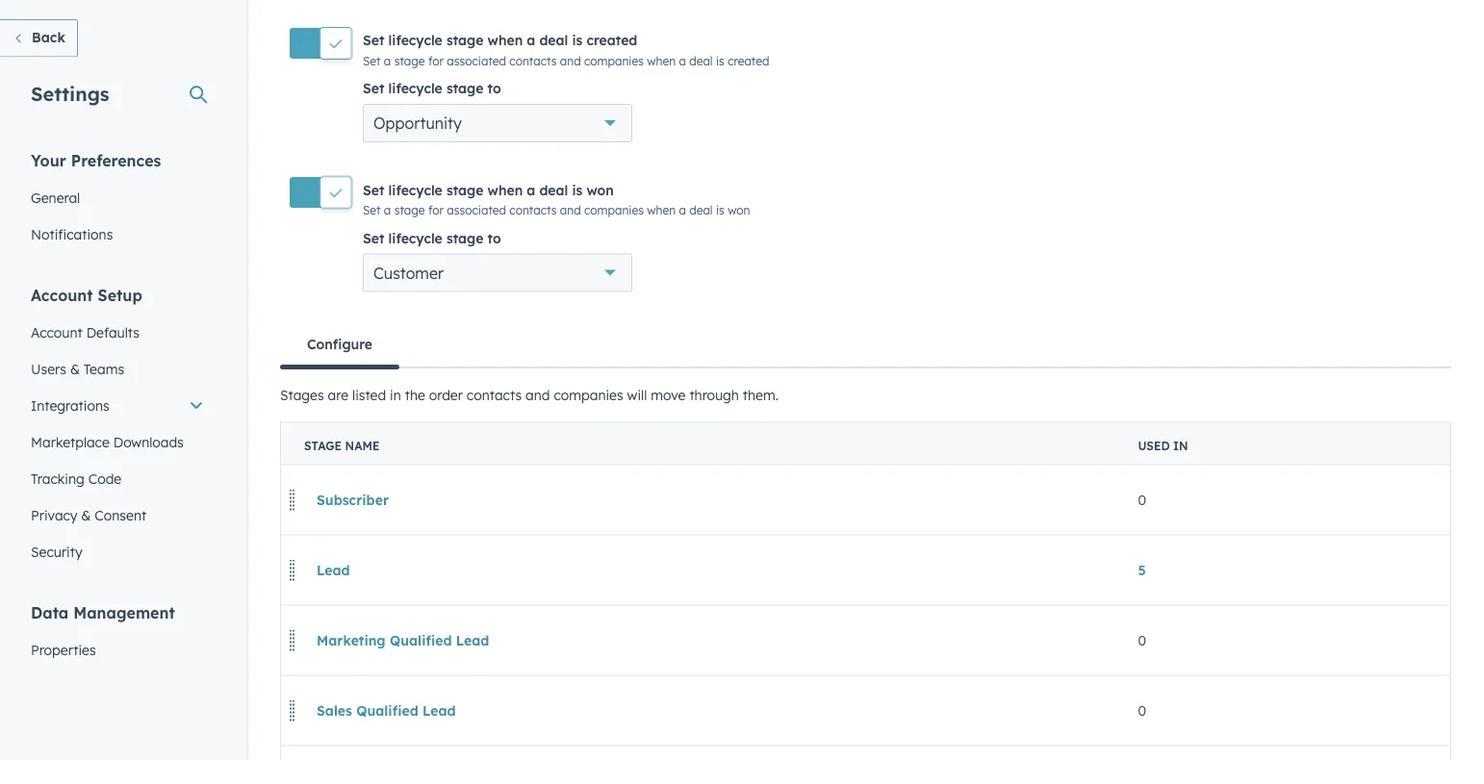 Task type: locate. For each thing, give the bounding box(es) containing it.
0 inside stage marketing qualified lead is currently in position 3. reorder it by using the up and down arrow keys. element
[[1138, 632, 1146, 649]]

0 vertical spatial associated
[[447, 54, 506, 68]]

1 to from the top
[[488, 80, 501, 97]]

a
[[527, 32, 535, 49], [384, 54, 391, 68], [679, 54, 686, 68], [527, 181, 535, 198], [384, 203, 391, 217], [679, 203, 686, 217]]

qualified inside 'button'
[[356, 702, 418, 719]]

in
[[390, 386, 401, 403], [1173, 438, 1188, 453]]

0 vertical spatial won
[[587, 181, 614, 198]]

consent
[[95, 507, 146, 524]]

teams
[[84, 360, 124, 377]]

stage
[[304, 438, 342, 453]]

for for opportunity
[[428, 54, 444, 68]]

account setup
[[31, 285, 142, 305]]

and up customer popup button
[[560, 203, 581, 217]]

companies for customer
[[584, 203, 644, 217]]

created
[[587, 32, 638, 49], [728, 54, 769, 68]]

0 vertical spatial to
[[488, 80, 501, 97]]

to up "opportunity" popup button
[[488, 80, 501, 97]]

0 vertical spatial companies
[[584, 54, 644, 68]]

0 vertical spatial and
[[560, 54, 581, 68]]

back link
[[0, 19, 78, 57]]

1 0 from the top
[[1138, 492, 1146, 508]]

0 vertical spatial contacts
[[509, 54, 557, 68]]

1 set lifecycle stage to from the top
[[363, 80, 501, 97]]

for inside set lifecycle stage when a deal is won set a stage for associated contacts and companies when a deal is won
[[428, 203, 444, 217]]

users & teams link
[[19, 351, 216, 387]]

1 associated from the top
[[447, 54, 506, 68]]

2 0 from the top
[[1138, 632, 1146, 649]]

when
[[488, 32, 523, 49], [647, 54, 676, 68], [488, 181, 523, 198], [647, 203, 676, 217]]

set
[[363, 32, 384, 49], [363, 54, 381, 68], [363, 80, 384, 97], [363, 181, 384, 198], [363, 203, 381, 217], [363, 230, 384, 246]]

notifications
[[31, 226, 113, 243]]

marketing
[[317, 632, 386, 649]]

associated inside set lifecycle stage when a deal is won set a stage for associated contacts and companies when a deal is won
[[447, 203, 506, 217]]

1 vertical spatial created
[[728, 54, 769, 68]]

& right privacy
[[81, 507, 91, 524]]

companies inside set lifecycle stage when a deal is won set a stage for associated contacts and companies when a deal is won
[[584, 203, 644, 217]]

3 lifecycle from the top
[[388, 181, 443, 198]]

set lifecycle stage to for customer
[[363, 230, 501, 246]]

0 vertical spatial 0
[[1138, 492, 1146, 508]]

and right order on the left
[[526, 386, 550, 403]]

lead
[[317, 562, 350, 578], [456, 632, 489, 649], [423, 702, 456, 719]]

used
[[1138, 438, 1170, 453]]

and inside set lifecycle stage when a deal is won set a stage for associated contacts and companies when a deal is won
[[560, 203, 581, 217]]

sales
[[317, 702, 352, 719]]

0 horizontal spatial created
[[587, 32, 638, 49]]

contacts
[[509, 54, 557, 68], [509, 203, 557, 217], [467, 386, 522, 403]]

for
[[428, 54, 444, 68], [428, 203, 444, 217]]

4 set from the top
[[363, 181, 384, 198]]

lead for marketing qualified lead
[[456, 632, 489, 649]]

defaults
[[86, 324, 140, 341]]

&
[[70, 360, 80, 377], [81, 507, 91, 524]]

deal
[[539, 32, 568, 49], [689, 54, 713, 68], [539, 181, 568, 198], [689, 203, 713, 217]]

1 for from the top
[[428, 54, 444, 68]]

5
[[1138, 562, 1146, 579]]

lifecycle inside the set lifecycle stage when a deal is created set a stage for associated contacts and companies when a deal is created
[[388, 32, 443, 49]]

your preferences element
[[19, 150, 216, 253]]

set lifecycle stage when a deal is created set a stage for associated contacts and companies when a deal is created
[[363, 32, 769, 68]]

qualified right marketing
[[390, 632, 452, 649]]

2 vertical spatial 0
[[1138, 702, 1146, 719]]

1 set from the top
[[363, 32, 384, 49]]

contacts inside tab panel
[[467, 386, 522, 403]]

to for opportunity
[[488, 80, 501, 97]]

1 vertical spatial in
[[1173, 438, 1188, 453]]

2 vertical spatial and
[[526, 386, 550, 403]]

account for account defaults
[[31, 324, 83, 341]]

2 to from the top
[[488, 230, 501, 246]]

1 vertical spatial for
[[428, 203, 444, 217]]

contacts inside set lifecycle stage when a deal is won set a stage for associated contacts and companies when a deal is won
[[509, 203, 557, 217]]

1 vertical spatial &
[[81, 507, 91, 524]]

contacts inside the set lifecycle stage when a deal is created set a stage for associated contacts and companies when a deal is created
[[509, 54, 557, 68]]

contacts right order on the left
[[467, 386, 522, 403]]

3 0 from the top
[[1138, 702, 1146, 719]]

1 vertical spatial to
[[488, 230, 501, 246]]

2 associated from the top
[[447, 203, 506, 217]]

in left the
[[390, 386, 401, 403]]

and up "opportunity" popup button
[[560, 54, 581, 68]]

lead for sales qualified lead
[[423, 702, 456, 719]]

move
[[651, 386, 686, 403]]

0 vertical spatial lead
[[317, 562, 350, 578]]

6 set from the top
[[363, 230, 384, 246]]

tracking code
[[31, 470, 121, 487]]

0 vertical spatial for
[[428, 54, 444, 68]]

preferences
[[71, 151, 161, 170]]

the
[[405, 386, 425, 403]]

privacy & consent
[[31, 507, 146, 524]]

for up customer
[[428, 203, 444, 217]]

your preferences
[[31, 151, 161, 170]]

2 vertical spatial lead
[[423, 702, 456, 719]]

1 vertical spatial 0
[[1138, 632, 1146, 649]]

& right users
[[70, 360, 80, 377]]

1 vertical spatial companies
[[584, 203, 644, 217]]

& for users
[[70, 360, 80, 377]]

and inside tab panel
[[526, 386, 550, 403]]

data management
[[31, 603, 175, 622]]

1 account from the top
[[31, 285, 93, 305]]

and for customer
[[560, 203, 581, 217]]

won
[[587, 181, 614, 198], [728, 203, 750, 217]]

0 vertical spatial account
[[31, 285, 93, 305]]

1 vertical spatial set lifecycle stage to
[[363, 230, 501, 246]]

general link
[[19, 180, 216, 216]]

set lifecycle stage to
[[363, 80, 501, 97], [363, 230, 501, 246]]

tracking code link
[[19, 461, 216, 497]]

account
[[31, 285, 93, 305], [31, 324, 83, 341]]

in right used
[[1173, 438, 1188, 453]]

and
[[560, 54, 581, 68], [560, 203, 581, 217], [526, 386, 550, 403]]

0
[[1138, 492, 1146, 508], [1138, 632, 1146, 649], [1138, 702, 1146, 719]]

companies
[[584, 54, 644, 68], [584, 203, 644, 217], [554, 386, 623, 403]]

notifications link
[[19, 216, 216, 253]]

to up customer popup button
[[488, 230, 501, 246]]

associated up customer popup button
[[447, 203, 506, 217]]

0 horizontal spatial won
[[587, 181, 614, 198]]

lead inside 'button'
[[423, 702, 456, 719]]

configure link
[[280, 321, 399, 370]]

companies inside the set lifecycle stage when a deal is created set a stage for associated contacts and companies when a deal is created
[[584, 54, 644, 68]]

1 horizontal spatial won
[[728, 203, 750, 217]]

account up account defaults
[[31, 285, 93, 305]]

0 vertical spatial &
[[70, 360, 80, 377]]

tab panel
[[280, 367, 1451, 760]]

configure
[[307, 335, 372, 352]]

users & teams
[[31, 360, 124, 377]]

account setup element
[[19, 284, 216, 570]]

0 vertical spatial in
[[390, 386, 401, 403]]

opportunity button
[[363, 104, 632, 143]]

2 vertical spatial contacts
[[467, 386, 522, 403]]

1 vertical spatial account
[[31, 324, 83, 341]]

1 vertical spatial qualified
[[356, 702, 418, 719]]

opportunity
[[373, 114, 462, 133]]

0 vertical spatial qualified
[[390, 632, 452, 649]]

qualified inside "button"
[[390, 632, 452, 649]]

set lifecycle stage to up customer
[[363, 230, 501, 246]]

2 account from the top
[[31, 324, 83, 341]]

associated inside the set lifecycle stage when a deal is created set a stage for associated contacts and companies when a deal is created
[[447, 54, 506, 68]]

contacts up customer popup button
[[509, 203, 557, 217]]

stage opportunity is currently in position 5. reorder it by using the up and down arrow keys. element
[[281, 746, 1451, 760]]

& for privacy
[[81, 507, 91, 524]]

qualified right sales
[[356, 702, 418, 719]]

management
[[73, 603, 175, 622]]

2 for from the top
[[428, 203, 444, 217]]

stage
[[446, 32, 484, 49], [394, 54, 425, 68], [446, 80, 484, 97], [446, 181, 484, 198], [394, 203, 425, 217], [446, 230, 484, 246]]

marketing qualified lead
[[317, 632, 489, 649]]

2 vertical spatial companies
[[554, 386, 623, 403]]

1 vertical spatial and
[[560, 203, 581, 217]]

for inside the set lifecycle stage when a deal is created set a stage for associated contacts and companies when a deal is created
[[428, 54, 444, 68]]

0 inside stage sales qualified lead is currently in position 4. reorder it by using the up and down arrow keys. element
[[1138, 702, 1146, 719]]

lifecycle
[[388, 32, 443, 49], [388, 80, 443, 97], [388, 181, 443, 198], [388, 230, 443, 246]]

security link
[[19, 534, 216, 570]]

qualified
[[390, 632, 452, 649], [356, 702, 418, 719]]

contacts up "opportunity" popup button
[[509, 54, 557, 68]]

lead inside "button"
[[456, 632, 489, 649]]

them.
[[743, 386, 779, 403]]

order
[[429, 386, 463, 403]]

1 vertical spatial associated
[[447, 203, 506, 217]]

and for opportunity
[[560, 54, 581, 68]]

1 horizontal spatial created
[[728, 54, 769, 68]]

1 lifecycle from the top
[[388, 32, 443, 49]]

0 vertical spatial set lifecycle stage to
[[363, 80, 501, 97]]

associated
[[447, 54, 506, 68], [447, 203, 506, 217]]

set lifecycle stage to up opportunity
[[363, 80, 501, 97]]

1 vertical spatial lead
[[456, 632, 489, 649]]

account up users
[[31, 324, 83, 341]]

associated up "opportunity" popup button
[[447, 54, 506, 68]]

for up opportunity
[[428, 54, 444, 68]]

1 vertical spatial contacts
[[509, 203, 557, 217]]

0 horizontal spatial &
[[70, 360, 80, 377]]

and inside the set lifecycle stage when a deal is created set a stage for associated contacts and companies when a deal is created
[[560, 54, 581, 68]]

is
[[572, 32, 583, 49], [716, 54, 725, 68], [572, 181, 583, 198], [716, 203, 725, 217]]

to
[[488, 80, 501, 97], [488, 230, 501, 246]]

1 horizontal spatial &
[[81, 507, 91, 524]]

2 set lifecycle stage to from the top
[[363, 230, 501, 246]]

sales qualified lead
[[317, 702, 456, 719]]



Task type: describe. For each thing, give the bounding box(es) containing it.
account defaults link
[[19, 314, 216, 351]]

integrations
[[31, 397, 109, 414]]

name
[[345, 438, 380, 453]]

account defaults
[[31, 324, 140, 341]]

4 lifecycle from the top
[[388, 230, 443, 246]]

general
[[31, 189, 80, 206]]

0 horizontal spatial in
[[390, 386, 401, 403]]

sales qualified lead button
[[304, 692, 468, 730]]

your
[[31, 151, 66, 170]]

set lifecycle stage to for opportunity
[[363, 80, 501, 97]]

subscriber button
[[304, 481, 401, 519]]

marketplace
[[31, 434, 110, 450]]

0 for sales
[[1138, 702, 1146, 719]]

for for customer
[[428, 203, 444, 217]]

2 set from the top
[[363, 54, 381, 68]]

through
[[690, 386, 739, 403]]

associated for opportunity
[[447, 54, 506, 68]]

tab panel containing stages are listed in the order contacts and companies will move through them.
[[280, 367, 1451, 760]]

security
[[31, 543, 82, 560]]

stages
[[280, 386, 324, 403]]

set lifecycle stage when a deal is won set a stage for associated contacts and companies when a deal is won
[[363, 181, 750, 217]]

data management element
[[19, 602, 216, 760]]

0 for marketing
[[1138, 632, 1146, 649]]

properties
[[31, 642, 96, 658]]

subscriber
[[317, 491, 389, 508]]

qualified for sales
[[356, 702, 418, 719]]

companies for opportunity
[[584, 54, 644, 68]]

contacts for opportunity
[[509, 54, 557, 68]]

lead button
[[304, 551, 362, 590]]

listed
[[352, 386, 386, 403]]

5 set from the top
[[363, 203, 381, 217]]

5 button
[[1138, 562, 1146, 579]]

privacy & consent link
[[19, 497, 216, 534]]

marketing qualified lead button
[[304, 621, 502, 660]]

1 horizontal spatial in
[[1173, 438, 1188, 453]]

to for customer
[[488, 230, 501, 246]]

downloads
[[113, 434, 184, 450]]

stage marketing qualified lead is currently in position 3. reorder it by using the up and down arrow keys. element
[[281, 605, 1451, 676]]

lifecycle inside set lifecycle stage when a deal is won set a stage for associated contacts and companies when a deal is won
[[388, 181, 443, 198]]

0 vertical spatial created
[[587, 32, 638, 49]]

are
[[328, 386, 349, 403]]

stages are listed in the order contacts and companies will move through them.
[[280, 386, 779, 403]]

customer button
[[363, 254, 632, 292]]

stage lead is currently in position 2. reorder it by using the up and down arrow keys. element
[[281, 535, 1451, 605]]

associated for customer
[[447, 203, 506, 217]]

integrations button
[[19, 387, 216, 424]]

2 lifecycle from the top
[[388, 80, 443, 97]]

privacy
[[31, 507, 77, 524]]

contacts for customer
[[509, 203, 557, 217]]

will
[[627, 386, 647, 403]]

back
[[32, 29, 65, 46]]

stage sales qualified lead is currently in position 4. reorder it by using the up and down arrow keys. element
[[281, 676, 1451, 746]]

setup
[[98, 285, 142, 305]]

qualified for marketing
[[390, 632, 452, 649]]

customer
[[373, 263, 444, 282]]

settings
[[31, 81, 109, 105]]

data
[[31, 603, 69, 622]]

marketplace downloads
[[31, 434, 184, 450]]

account for account setup
[[31, 285, 93, 305]]

0 inside stage subscriber is currently in position 1. reorder it by using the up and down arrow keys. element
[[1138, 492, 1146, 508]]

stage subscriber is currently in position 1. reorder it by using the up and down arrow keys. element
[[281, 465, 1451, 535]]

3 set from the top
[[363, 80, 384, 97]]

properties link
[[19, 632, 216, 668]]

lead inside button
[[317, 562, 350, 578]]

code
[[88, 470, 121, 487]]

used in
[[1138, 438, 1188, 453]]

users
[[31, 360, 66, 377]]

1 vertical spatial won
[[728, 203, 750, 217]]

stage name
[[304, 438, 380, 453]]

marketplace downloads link
[[19, 424, 216, 461]]

tracking
[[31, 470, 84, 487]]



Task type: vqa. For each thing, say whether or not it's contained in the screenshot.
the topmost up
no



